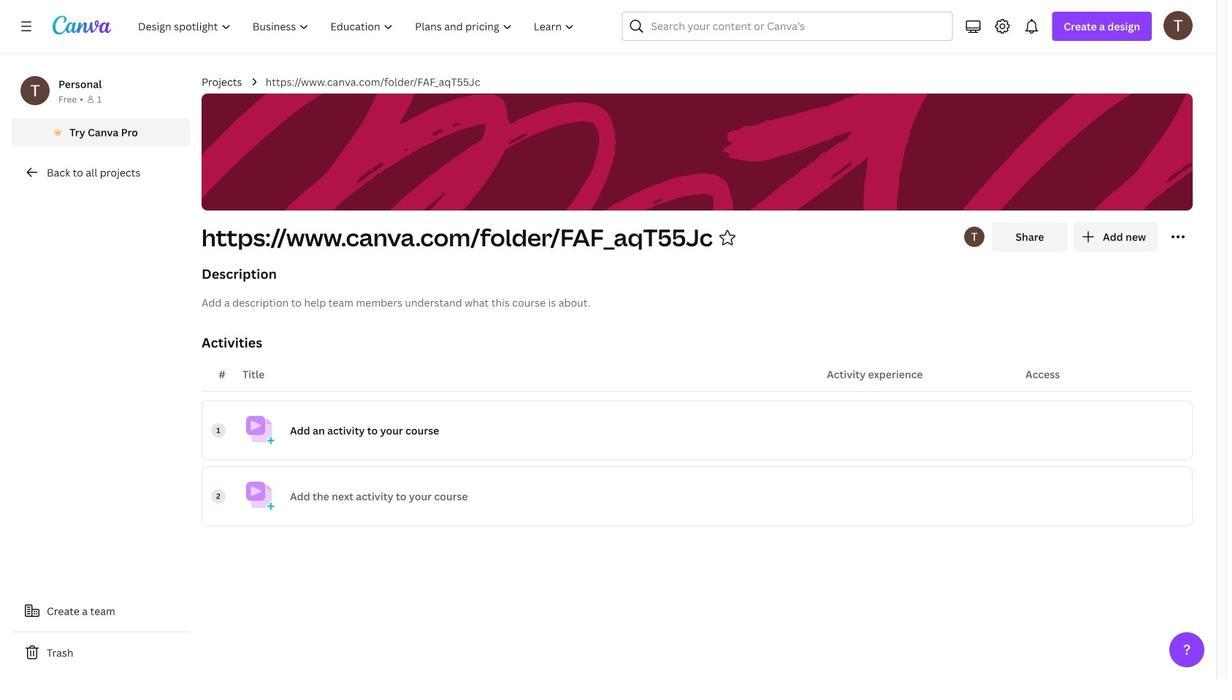 Task type: describe. For each thing, give the bounding box(es) containing it.
top level navigation element
[[129, 12, 587, 41]]



Task type: vqa. For each thing, say whether or not it's contained in the screenshot.
topmost Row
yes



Task type: locate. For each thing, give the bounding box(es) containing it.
terry turtle image
[[1164, 11, 1194, 40]]

None search field
[[622, 12, 953, 41]]

1 vertical spatial row
[[202, 466, 1194, 526]]

row
[[202, 401, 1194, 460], [202, 466, 1194, 526]]

1 row from the top
[[202, 401, 1194, 460]]

0 vertical spatial row
[[202, 401, 1194, 460]]

2 row from the top
[[202, 466, 1194, 526]]

Search search field
[[652, 12, 924, 40]]



